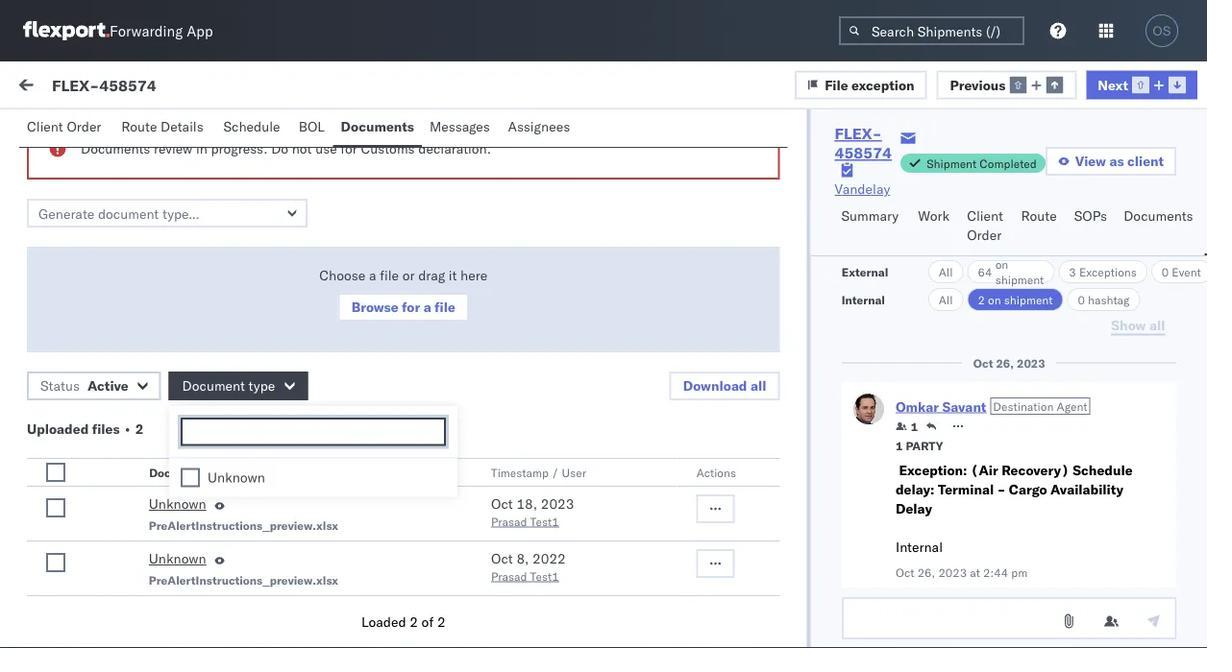 Task type: vqa. For each thing, say whether or not it's contained in the screenshot.
topmost Karl
no



Task type: locate. For each thing, give the bounding box(es) containing it.
document up shipment's
[[182, 378, 245, 395]]

this
[[172, 366, 198, 383]]

1 vertical spatial oct 26, 2023, 2:44 pm pdt
[[415, 589, 587, 606]]

test1
[[530, 515, 559, 529], [530, 570, 559, 584]]

oct 26, 2023, 2:44 pm pdt up 18,
[[415, 474, 587, 490]]

1 vertical spatial prealertinstructions_preview.xlsx
[[149, 573, 338, 588]]

2:46
[[506, 232, 535, 249]]

route up review
[[121, 118, 157, 135]]

1 horizontal spatial customs
[[361, 140, 415, 157]]

1 inside button
[[911, 420, 918, 434]]

1 vertical spatial message
[[223, 122, 280, 139]]

pm down oct 8, 2022 prasad test1
[[539, 589, 559, 606]]

2023 for oct 26, 2023 at 2:44 pm
[[938, 566, 967, 580]]

1 vertical spatial document
[[149, 466, 206, 480]]

terminal down party
[[938, 482, 994, 499]]

&
[[320, 347, 329, 364]]

test1 inside oct 8, 2022 prasad test1
[[530, 570, 559, 584]]

0 horizontal spatial 2023
[[541, 496, 574, 513]]

4 pm from the top
[[539, 589, 559, 606]]

prasad inside oct 8, 2022 prasad test1
[[491, 570, 527, 584]]

message up progress. at the top
[[223, 122, 280, 139]]

a right choose
[[369, 267, 376, 284]]

/ left filename in the left of the page
[[238, 466, 245, 480]]

file
[[380, 267, 399, 284], [435, 299, 456, 316]]

2 vertical spatial documents
[[1124, 208, 1194, 224]]

(air down omkar savant destination agent
[[970, 462, 998, 479]]

unknown link for oct 18, 2023
[[149, 495, 206, 518]]

0 horizontal spatial file
[[380, 267, 399, 284]]

0 horizontal spatial order
[[67, 118, 101, 135]]

you
[[160, 347, 182, 364], [58, 443, 79, 460]]

0 vertical spatial a
[[369, 267, 376, 284]]

route for route
[[1021, 208, 1057, 224]]

delay down the 1 party
[[896, 501, 932, 518]]

3 pm from the top
[[539, 474, 559, 490]]

message inside button
[[223, 122, 280, 139]]

0 horizontal spatial (0)
[[85, 122, 110, 139]]

1 resize handle column header from the left
[[383, 161, 406, 649]]

external for external
[[842, 265, 888, 279]]

0 vertical spatial order
[[67, 118, 101, 135]]

1 vertical spatial work
[[918, 208, 950, 224]]

2023, up oct 18, 2023 prasad test1
[[465, 474, 502, 490]]

route inside route button
[[1021, 208, 1057, 224]]

458574
[[99, 75, 156, 94], [835, 143, 892, 162], [982, 349, 1032, 365], [982, 474, 1032, 490], [982, 589, 1032, 606]]

0 horizontal spatial work
[[55, 74, 105, 100]]

1 vertical spatial prasad
[[491, 570, 527, 584]]

documents down filter
[[341, 118, 414, 135]]

work up "external (0)"
[[55, 74, 105, 100]]

(0)
[[290, 79, 315, 96], [85, 122, 110, 139], [180, 122, 205, 139]]

longer
[[131, 386, 169, 402]]

3 2023, from the top
[[465, 474, 502, 490]]

2 vertical spatial 2023
[[938, 566, 967, 580]]

test1 down 18,
[[530, 515, 559, 529]]

forwarding
[[110, 22, 183, 40]]

1 vertical spatial 2:44
[[983, 566, 1008, 580]]

1 omkar savant from the top
[[93, 207, 179, 224]]

1 horizontal spatial client order
[[967, 208, 1004, 244]]

0 horizontal spatial client order
[[27, 118, 101, 135]]

internal
[[129, 122, 176, 139], [842, 293, 885, 307], [896, 539, 943, 556]]

you up this at the bottom left of page
[[160, 347, 182, 364]]

oct 26, 2023, 2:44 pm pdt
[[415, 474, 587, 490], [415, 589, 587, 606]]

1 vertical spatial 2023
[[541, 496, 574, 513]]

1 pdt from the top
[[562, 232, 587, 249]]

prasad inside oct 18, 2023 prasad test1
[[491, 515, 527, 529]]

file left the or
[[380, 267, 399, 284]]

2:44 down oct 8, 2022 prasad test1
[[506, 589, 535, 606]]

test1 for 2022
[[530, 570, 559, 584]]

1 vertical spatial all button
[[928, 288, 964, 312]]

oct left 8,
[[491, 551, 513, 568]]

exception:
[[61, 240, 129, 257], [899, 462, 967, 479], [61, 472, 129, 489]]

2 prealertinstructions_preview.xlsx from the top
[[149, 573, 338, 588]]

0 vertical spatial file
[[380, 267, 399, 284]]

delay
[[247, 491, 283, 508], [896, 501, 932, 518]]

understanding
[[179, 424, 267, 441]]

than
[[173, 386, 200, 402]]

0 horizontal spatial of
[[177, 443, 189, 460]]

oct inside oct 8, 2022 prasad test1
[[491, 551, 513, 568]]

document type / filename
[[149, 466, 298, 480]]

2 pm from the top
[[539, 349, 559, 365]]

0 for 0 event
[[1162, 265, 1169, 279]]

resize handle column header for category
[[910, 161, 933, 649]]

as
[[1110, 153, 1124, 170], [283, 443, 297, 460], [334, 443, 348, 460]]

external (0)
[[31, 122, 110, 139]]

1 2023, from the top
[[465, 232, 502, 249]]

/ left user
[[552, 466, 559, 480]]

for down the or
[[402, 299, 420, 316]]

-
[[678, 232, 687, 249], [678, 349, 687, 365], [678, 474, 687, 490], [997, 482, 1006, 499], [117, 491, 125, 508], [678, 589, 687, 606]]

0 vertical spatial omkar savant
[[93, 207, 179, 224]]

external down summary button
[[842, 265, 888, 279]]

work for related
[[985, 167, 1011, 181]]

message up 'schedule' button
[[233, 79, 290, 96]]

1 horizontal spatial /
[[552, 466, 559, 480]]

flex- 458574
[[835, 124, 892, 162], [941, 349, 1032, 365], [941, 474, 1032, 490], [941, 589, 1032, 606]]

2 test1 from the top
[[530, 570, 559, 584]]

sops
[[1075, 208, 1108, 224]]

oct
[[415, 232, 437, 249], [415, 349, 437, 365], [973, 356, 993, 371], [415, 474, 437, 490], [491, 496, 513, 513], [491, 551, 513, 568], [896, 566, 914, 580], [415, 589, 437, 606]]

1 vertical spatial external
[[842, 265, 888, 279]]

internal up review
[[129, 122, 176, 139]]

1 horizontal spatial documents button
[[1116, 199, 1205, 256]]

1 down 1 button
[[896, 439, 903, 453]]

0 vertical spatial type
[[290, 240, 320, 257]]

3 resize handle column header from the left
[[910, 161, 933, 649]]

1 vertical spatial test1
[[530, 570, 559, 584]]

os
[[1153, 24, 1172, 38]]

1 pm from the top
[[539, 232, 559, 249]]

availability
[[1050, 482, 1124, 499], [170, 491, 243, 508]]

my
[[19, 74, 50, 100]]

document type / filename button
[[145, 461, 453, 481]]

2 vertical spatial shipment
[[223, 443, 280, 460]]

exception: down with
[[61, 472, 129, 489]]

0 horizontal spatial client
[[27, 118, 63, 135]]

my work
[[19, 74, 105, 100]]

prasad for 18,
[[491, 515, 527, 529]]

0 vertical spatial on
[[995, 257, 1008, 272]]

exception: (air recovery) schedule delay: terminal - cargo availability delay up pm
[[896, 462, 1133, 518]]

terminal
[[938, 482, 994, 499], [58, 491, 114, 508]]

type right hold
[[290, 240, 320, 257]]

1 up '1 party' button
[[911, 420, 918, 434]]

2023 right 18,
[[541, 496, 574, 513]]

pdt up oct 18, 2023 prasad test1
[[562, 474, 587, 490]]

1 horizontal spatial cargo
[[1009, 482, 1047, 499]]

1 horizontal spatial external
[[842, 265, 888, 279]]

message
[[233, 79, 290, 96], [223, 122, 280, 139], [60, 167, 106, 181]]

omkar savant
[[93, 207, 179, 224], [93, 439, 179, 456], [93, 573, 179, 590]]

impact
[[113, 405, 154, 422]]

resize handle column header for time
[[647, 161, 670, 649]]

client order button down my work
[[19, 110, 114, 147]]

file
[[825, 76, 849, 93]]

2023, up here
[[465, 232, 502, 249]]

client up 'flex- 2271801'
[[967, 208, 1004, 224]]

resize handle column header for message
[[383, 161, 406, 649]]

document for document type
[[182, 378, 245, 395]]

all left 64
[[939, 265, 953, 279]]

cargo up pm
[[1009, 482, 1047, 499]]

2023, down oct 8, 2022 prasad test1
[[465, 589, 502, 606]]

pdt down 2022
[[562, 589, 587, 606]]

work
[[186, 79, 218, 96], [918, 208, 950, 224]]

2 horizontal spatial (0)
[[290, 79, 315, 96]]

1 horizontal spatial type
[[290, 240, 320, 257]]

2 prasad from the top
[[491, 570, 527, 584]]

2 2023, from the top
[[465, 349, 502, 365]]

pm right 2:46
[[539, 232, 559, 249]]

2:44 right at
[[983, 566, 1008, 580]]

client order button up 64
[[960, 199, 1014, 256]]

file inside browse for a file button
[[435, 299, 456, 316]]

o s
[[64, 209, 77, 221]]

all button for 2
[[928, 288, 964, 312]]

terminal down possible.
[[58, 491, 114, 508]]

schedule down the agent
[[1073, 462, 1133, 479]]

availability down the agent
[[1050, 482, 1124, 499]]

test1 inside oct 18, 2023 prasad test1
[[530, 515, 559, 529]]

0 left 'hashtag'
[[1078, 293, 1085, 307]]

2023 up destination
[[1017, 356, 1045, 371]]

prasad down 18,
[[491, 515, 527, 529]]

route for route details
[[121, 118, 157, 135]]

0 horizontal spatial external
[[31, 122, 81, 139]]

1 vertical spatial work
[[985, 167, 1011, 181]]

1 vertical spatial we
[[58, 424, 77, 441]]

1 vertical spatial unknown link
[[149, 550, 206, 573]]

cargo down status
[[129, 491, 167, 508]]

0 vertical spatial client
[[27, 118, 63, 135]]

1 vertical spatial shipment
[[1004, 293, 1053, 307]]

that up this at the bottom left of page
[[185, 347, 210, 364]]

1 / from the left
[[238, 466, 245, 480]]

exception: down party
[[899, 462, 967, 479]]

1 prasad from the top
[[491, 515, 527, 529]]

4 pdt from the top
[[562, 589, 587, 606]]

2 vertical spatial internal
[[896, 539, 943, 556]]

internal up oct 26, 2023 at 2:44 pm on the bottom right
[[896, 539, 943, 556]]

oct inside oct 18, 2023 prasad test1
[[491, 496, 513, 513]]

prasad
[[491, 515, 527, 529], [491, 570, 527, 584]]

1 for 1
[[911, 420, 918, 434]]

0 horizontal spatial (air
[[133, 472, 160, 489]]

1 horizontal spatial exception: (air recovery) schedule delay: terminal - cargo availability delay
[[896, 462, 1133, 518]]

0 vertical spatial prasad
[[491, 515, 527, 529]]

external (0) button
[[23, 113, 121, 151]]

shipment's
[[188, 405, 254, 422]]

1 vertical spatial order
[[967, 227, 1002, 244]]

1 horizontal spatial 1
[[896, 439, 903, 453]]

category
[[679, 167, 726, 181]]

1 test1 from the top
[[530, 515, 559, 529]]

status active
[[40, 378, 128, 395]]

1 horizontal spatial 0
[[1162, 265, 1169, 279]]

1 prealertinstructions_preview.xlsx from the top
[[149, 519, 338, 533]]

0 vertical spatial 1
[[335, 79, 343, 96]]

0 vertical spatial documents
[[341, 118, 414, 135]]

2:44
[[506, 474, 535, 490], [983, 566, 1008, 580], [506, 589, 535, 606]]

on right 64
[[995, 257, 1008, 272]]

26, up it
[[440, 232, 461, 249]]

client order down my work
[[27, 118, 101, 135]]

1 vertical spatial on
[[988, 293, 1001, 307]]

route details button
[[114, 110, 216, 147]]

1 vertical spatial client order
[[967, 208, 1004, 244]]

2 horizontal spatial 1
[[911, 420, 918, 434]]

1 horizontal spatial documents
[[341, 118, 414, 135]]

1 horizontal spatial delay:
[[896, 482, 934, 499]]

all button left 2 on shipment
[[928, 288, 964, 312]]

2 pdt from the top
[[562, 349, 587, 365]]

1 vertical spatial all
[[939, 293, 953, 307]]

1 unknown link from the top
[[149, 495, 206, 518]]

notifying
[[103, 347, 157, 364]]

0 horizontal spatial availability
[[170, 491, 243, 508]]

0 horizontal spatial internal
[[129, 122, 176, 139]]

message for list
[[223, 122, 280, 139]]

None checkbox
[[46, 463, 65, 483], [46, 499, 65, 518], [46, 554, 65, 573], [46, 463, 65, 483], [46, 499, 65, 518], [46, 554, 65, 573]]

pdt right 2:46
[[562, 232, 587, 249]]

related work item/shipment
[[942, 167, 1092, 181]]

0 horizontal spatial recovery)
[[164, 472, 231, 489]]

work
[[55, 74, 105, 100], [985, 167, 1011, 181]]

0 horizontal spatial 0
[[1078, 293, 1085, 307]]

458574 down pm
[[982, 589, 1032, 606]]

1 all from the top
[[939, 265, 953, 279]]

0 vertical spatial external
[[31, 122, 81, 139]]

we up the "has"
[[58, 347, 77, 364]]

client order button
[[19, 110, 114, 147], [960, 199, 1014, 256]]

0 horizontal spatial /
[[238, 466, 245, 480]]

0
[[1162, 265, 1169, 279], [1078, 293, 1085, 307]]

1 horizontal spatial client
[[967, 208, 1004, 224]]

2 all button from the top
[[928, 288, 964, 312]]

2023 inside oct 18, 2023 prasad test1
[[541, 496, 574, 513]]

1 vertical spatial you
[[58, 443, 79, 460]]

hold
[[256, 240, 287, 257]]

None text field
[[187, 425, 444, 442]]

document
[[182, 378, 245, 395], [149, 466, 206, 480]]

on for 2
[[988, 293, 1001, 307]]

64 on shipment
[[978, 257, 1044, 287]]

time
[[416, 167, 441, 181]]

0 vertical spatial document
[[182, 378, 245, 395]]

of right status
[[177, 443, 189, 460]]

1 horizontal spatial work
[[985, 167, 1011, 181]]

2023 left at
[[938, 566, 967, 580]]

external inside button
[[31, 122, 81, 139]]

summary
[[842, 208, 899, 224]]

2:44 up 18,
[[506, 474, 535, 490]]

work down related
[[918, 208, 950, 224]]

0 vertical spatial client order
[[27, 118, 101, 135]]

route inside route details button
[[121, 118, 157, 135]]

delay:
[[298, 472, 337, 489], [896, 482, 934, 499]]

3 omkar savant from the top
[[93, 573, 179, 590]]

0 horizontal spatial that
[[185, 347, 210, 364]]

1 vertical spatial a
[[424, 299, 431, 316]]

1 horizontal spatial delay
[[896, 501, 932, 518]]

shipment inside we are notifying you that your shipment, k & k, devan has been delayed. this often occurs when cargo takes longer than expected. please note that this may impact your shipment's final delivery date. we appreciate your understanding and will update you with the status of your shipment as soon as possible.
[[223, 443, 280, 460]]

shipment inside 64 on shipment
[[995, 273, 1044, 287]]

omkar savant for exception:
[[93, 207, 179, 224]]

26, left 'timestamp'
[[440, 474, 461, 490]]

1 horizontal spatial for
[[402, 299, 420, 316]]

2 resize handle column header from the left
[[647, 161, 670, 649]]

import work
[[143, 79, 218, 96]]

files
[[92, 421, 120, 438]]

you down uploaded
[[58, 443, 79, 460]]

on inside 64 on shipment
[[995, 257, 1008, 272]]

client order for client order button to the left
[[27, 118, 101, 135]]

filtered
[[429, 79, 476, 96]]

exception: (air recovery) schedule delay: terminal - cargo availability delay down status
[[58, 472, 337, 508]]

route up 2271801
[[1021, 208, 1057, 224]]

customs right use on the left of page
[[361, 140, 415, 157]]

exception
[[852, 76, 915, 93]]

1 horizontal spatial file
[[435, 299, 456, 316]]

exception: down s
[[61, 240, 129, 257]]

flex- right my
[[52, 75, 99, 94]]

4 resize handle column header from the left
[[1173, 161, 1196, 649]]

filename
[[248, 466, 298, 480]]

oct 18, 2023 prasad test1
[[491, 496, 574, 529]]

2 vertical spatial omkar savant
[[93, 573, 179, 590]]

2023, left "2:45"
[[465, 349, 502, 365]]

work right related
[[985, 167, 1011, 181]]

1 button
[[896, 419, 918, 435]]

work inside "button"
[[918, 208, 950, 224]]

1 vertical spatial of
[[422, 614, 434, 631]]

0 vertical spatial we
[[58, 347, 77, 364]]

∙
[[123, 421, 132, 438]]

0 horizontal spatial route
[[121, 118, 157, 135]]

0 horizontal spatial documents button
[[333, 110, 422, 147]]

client order up 64
[[967, 208, 1004, 244]]

been
[[83, 366, 113, 383]]

message (0)
[[233, 79, 315, 96]]

oct left 18,
[[491, 496, 513, 513]]

related
[[942, 167, 982, 181]]

2 horizontal spatial 2023
[[1017, 356, 1045, 371]]

work button
[[911, 199, 960, 256]]

(0) up the in
[[180, 122, 205, 139]]

message list
[[223, 122, 307, 139]]

26, up loaded 2 of 2
[[440, 589, 461, 606]]

0 vertical spatial test1
[[530, 515, 559, 529]]

2 we from the top
[[58, 424, 77, 441]]

(0) for external (0)
[[85, 122, 110, 139]]

customs left hold
[[196, 240, 253, 257]]

recovery) down status
[[164, 472, 231, 489]]

type down 'understanding' at the left bottom of page
[[209, 466, 235, 480]]

client
[[27, 118, 63, 135], [967, 208, 1004, 224]]

test1 down 2022
[[530, 570, 559, 584]]

0 vertical spatial unknown link
[[149, 495, 206, 518]]

type
[[249, 378, 275, 395]]

oct left at
[[896, 566, 914, 580]]

2 omkar savant from the top
[[93, 439, 179, 456]]

documents button up '0 event'
[[1116, 199, 1205, 256]]

1 all button from the top
[[928, 261, 964, 284]]

documents down client on the right top of page
[[1124, 208, 1194, 224]]

0 horizontal spatial a
[[369, 267, 376, 284]]

0 horizontal spatial delay
[[247, 491, 283, 508]]

recovery) down destination
[[1002, 462, 1069, 479]]

resize handle column header
[[383, 161, 406, 649], [647, 161, 670, 649], [910, 161, 933, 649], [1173, 161, 1196, 649]]

2 horizontal spatial documents
[[1124, 208, 1194, 224]]

None text field
[[842, 598, 1177, 640]]

2022
[[533, 551, 566, 568]]

flex- down file exception
[[835, 124, 882, 143]]

2 on shipment
[[978, 293, 1053, 307]]

None checkbox
[[181, 469, 200, 488]]

1 vertical spatial documents
[[81, 140, 150, 157]]

0 vertical spatial work
[[186, 79, 218, 96]]

documents button down filter
[[333, 110, 422, 147]]

next
[[1098, 76, 1129, 93]]

2023 for oct 18, 2023 prasad test1
[[541, 496, 574, 513]]

all
[[939, 265, 953, 279], [939, 293, 953, 307]]

next button
[[1087, 70, 1198, 99]]

work right 'import'
[[186, 79, 218, 96]]

we down this
[[58, 424, 77, 441]]

1 inside button
[[896, 439, 903, 453]]

2 unknown link from the top
[[149, 550, 206, 573]]

4 2023, from the top
[[465, 589, 502, 606]]

your down than
[[158, 405, 184, 422]]

2 all from the top
[[939, 293, 953, 307]]

all for 64
[[939, 265, 953, 279]]

note
[[311, 386, 338, 402]]

as inside button
[[1110, 153, 1124, 170]]

cargo
[[58, 386, 91, 402]]

o
[[64, 209, 71, 221]]

your
[[213, 347, 240, 364], [158, 405, 184, 422], [149, 424, 175, 441], [193, 443, 219, 460]]

(0) for internal (0)
[[180, 122, 205, 139]]

26, up omkar savant destination agent
[[996, 356, 1014, 371]]



Task type: describe. For each thing, give the bounding box(es) containing it.
client
[[1128, 153, 1164, 170]]

this
[[58, 405, 81, 422]]

shipment for 64 on shipment
[[995, 273, 1044, 287]]

filter
[[347, 79, 375, 96]]

flex- 2271801
[[941, 232, 1040, 249]]

list
[[283, 122, 307, 139]]

item/shipment
[[1014, 167, 1092, 181]]

your up status
[[149, 424, 175, 441]]

all button for 64
[[928, 261, 964, 284]]

1 vertical spatial customs
[[196, 240, 253, 257]]

os button
[[1140, 9, 1184, 53]]

document for document type / filename
[[149, 466, 206, 480]]

2023, for omkar savant
[[465, 589, 502, 606]]

1 horizontal spatial client order button
[[960, 199, 1014, 256]]

unknown link for oct 8, 2022
[[149, 550, 206, 573]]

0 horizontal spatial as
[[283, 443, 297, 460]]

uploaded
[[27, 421, 89, 438]]

2 oct 26, 2023, 2:44 pm pdt from the top
[[415, 589, 587, 606]]

pdt for omkar savant
[[562, 589, 587, 606]]

2023, for exception:
[[465, 232, 502, 249]]

download
[[683, 378, 747, 395]]

loaded 2 of 2
[[361, 614, 446, 631]]

pm
[[1011, 566, 1027, 580]]

458574 down omkar savant destination agent
[[982, 474, 1032, 490]]

type inside button
[[209, 466, 235, 480]]

omkar savant button
[[896, 398, 986, 415]]

pm for omkar savant
[[539, 589, 559, 606]]

a inside browse for a file button
[[424, 299, 431, 316]]

work inside button
[[186, 79, 218, 96]]

1 for 1 party
[[896, 439, 903, 453]]

resize handle column header for related work item/shipment
[[1173, 161, 1196, 649]]

omkar savant for oct 26, 2023, 2:44 pm pdt
[[93, 573, 179, 590]]

Generate document type... text field
[[27, 199, 308, 228]]

1 horizontal spatial as
[[334, 443, 348, 460]]

flex- up omkar savant 'button'
[[941, 349, 982, 365]]

schedule down and in the left bottom of the page
[[235, 472, 295, 489]]

takes
[[95, 386, 128, 402]]

will
[[297, 424, 318, 441]]

may
[[84, 405, 109, 422]]

2 vertical spatial message
[[60, 167, 106, 181]]

bol
[[299, 118, 325, 135]]

pdt for exception:
[[562, 232, 587, 249]]

flex- 458574 down at
[[941, 589, 1032, 606]]

document type button
[[169, 372, 308, 401]]

when
[[281, 366, 314, 383]]

delivery
[[288, 405, 335, 422]]

we are notifying you that your shipment, k & k, devan has been delayed. this often occurs when cargo takes longer than expected. please note that this may impact your shipment's final delivery date. we appreciate your understanding and will update you with the status of your shipment as soon as possible.
[[58, 347, 386, 479]]

flex- down oct 26, 2023 at 2:44 pm on the bottom right
[[941, 589, 982, 606]]

shipment,
[[243, 347, 304, 364]]

2 / from the left
[[552, 466, 559, 480]]

flex- inside flex- 458574
[[835, 124, 882, 143]]

0 horizontal spatial client order button
[[19, 110, 114, 147]]

has
[[58, 366, 80, 383]]

1 horizontal spatial internal
[[842, 293, 885, 307]]

1 horizontal spatial recovery)
[[1002, 462, 1069, 479]]

choose
[[319, 267, 366, 284]]

1 vertical spatial documents button
[[1116, 199, 1205, 256]]

oct down browse for a file button
[[415, 349, 437, 365]]

browse
[[352, 299, 399, 316]]

0 vertical spatial that
[[185, 347, 210, 364]]

your up often
[[213, 347, 240, 364]]

oct up drag
[[415, 232, 437, 249]]

loaded
[[361, 614, 406, 631]]

browse for a file button
[[338, 293, 469, 322]]

1 horizontal spatial that
[[342, 386, 366, 402]]

previous
[[950, 76, 1006, 93]]

458574 up vandelay in the right top of the page
[[835, 143, 892, 162]]

0 horizontal spatial terminal
[[58, 491, 114, 508]]

appreciate
[[80, 424, 145, 441]]

pdt for we
[[562, 349, 587, 365]]

2023 for oct 26, 2023
[[1017, 356, 1045, 371]]

assignees button
[[500, 110, 581, 147]]

choose a file or drag it here
[[319, 267, 488, 284]]

0 vertical spatial 2:44
[[506, 474, 535, 490]]

app
[[187, 22, 213, 40]]

2 vertical spatial 2:44
[[506, 589, 535, 606]]

message for (0)
[[233, 79, 290, 96]]

here
[[461, 267, 488, 284]]

flexport. image
[[23, 21, 110, 40]]

applied
[[379, 79, 424, 96]]

view
[[1076, 153, 1107, 170]]

exceptions
[[1079, 265, 1137, 279]]

458574 up omkar savant destination agent
[[982, 349, 1032, 365]]

flex- 458574 up vandelay in the right top of the page
[[835, 124, 892, 162]]

your down 'understanding' at the left bottom of page
[[193, 443, 219, 460]]

possible.
[[58, 462, 113, 479]]

0 vertical spatial you
[[160, 347, 182, 364]]

often
[[201, 366, 233, 383]]

on for 64
[[995, 257, 1008, 272]]

1 vertical spatial client
[[967, 208, 1004, 224]]

3 pdt from the top
[[562, 474, 587, 490]]

forwarding app link
[[23, 21, 213, 40]]

prealertinstructions_preview.xlsx for oct 18, 2023
[[149, 519, 338, 533]]

flex- 458574 up omkar savant destination agent
[[941, 349, 1032, 365]]

Search Shipments (/) text field
[[839, 16, 1025, 45]]

pm for exception:
[[539, 232, 559, 249]]

download all
[[683, 378, 767, 395]]

declaration.
[[418, 140, 491, 157]]

3
[[1069, 265, 1076, 279]]

vandelay link
[[835, 180, 891, 199]]

1 horizontal spatial availability
[[1050, 482, 1124, 499]]

1 horizontal spatial (air
[[970, 462, 998, 479]]

at
[[970, 566, 980, 580]]

event
[[1172, 265, 1201, 279]]

occurs
[[237, 366, 278, 383]]

1 horizontal spatial terminal
[[938, 482, 994, 499]]

of inside we are notifying you that your shipment, k & k, devan has been delayed. this often occurs when cargo takes longer than expected. please note that this may impact your shipment's final delivery date. we appreciate your understanding and will update you with the status of your shipment as soon as possible.
[[177, 443, 189, 460]]

0 horizontal spatial for
[[341, 140, 357, 157]]

internal (0)
[[129, 122, 205, 139]]

messages
[[430, 118, 490, 135]]

prasad for 8,
[[491, 570, 527, 584]]

import work button
[[135, 62, 226, 113]]

for inside browse for a file button
[[402, 299, 420, 316]]

(0) for message (0)
[[290, 79, 315, 96]]

timestamp / user
[[491, 466, 587, 480]]

flex- 458574 down party
[[941, 474, 1032, 490]]

previous button
[[937, 70, 1077, 99]]

oct 8, 2022 prasad test1
[[491, 551, 566, 584]]

download all button
[[670, 372, 780, 401]]

oct 26, 2023
[[973, 356, 1045, 371]]

all for 2
[[939, 293, 953, 307]]

timestamp
[[491, 466, 549, 480]]

work for my
[[55, 74, 105, 100]]

oct up loaded 2 of 2
[[415, 589, 437, 606]]

2023, for we
[[465, 349, 502, 365]]

flex- up 64
[[941, 232, 982, 249]]

0 horizontal spatial you
[[58, 443, 79, 460]]

do
[[271, 140, 288, 157]]

it
[[449, 267, 457, 284]]

shipment for 2 on shipment
[[1004, 293, 1053, 307]]

pm for we
[[539, 349, 559, 365]]

0 event
[[1162, 265, 1201, 279]]

client order for the right client order button
[[967, 208, 1004, 244]]

internal inside button
[[129, 122, 176, 139]]

schedule inside button
[[223, 118, 280, 135]]

progress.
[[211, 140, 268, 157]]

review
[[154, 140, 193, 157]]

458574 up route details
[[99, 75, 156, 94]]

26, down browse for a file button
[[440, 349, 461, 365]]

1 oct 26, 2023, 2:44 pm pdt from the top
[[415, 474, 587, 490]]

2271801
[[982, 232, 1040, 249]]

devan
[[349, 347, 386, 364]]

uploaded files ∙ 2
[[27, 421, 144, 438]]

assignees
[[508, 118, 570, 135]]

oct up omkar savant destination agent
[[973, 356, 993, 371]]

vandelay
[[835, 181, 891, 198]]

0 horizontal spatial cargo
[[129, 491, 167, 508]]

sops button
[[1067, 199, 1116, 256]]

0 vertical spatial documents button
[[333, 110, 422, 147]]

flex- down party
[[941, 474, 982, 490]]

| 1 filter applied filtered by:
[[327, 79, 498, 96]]

or
[[403, 267, 415, 284]]

status
[[40, 378, 80, 395]]

1 we from the top
[[58, 347, 77, 364]]

message list button
[[216, 113, 314, 151]]

26, left at
[[917, 566, 935, 580]]

external for external (0)
[[31, 122, 81, 139]]

0 hashtag
[[1078, 293, 1130, 307]]

in
[[196, 140, 207, 157]]

delayed.
[[117, 366, 168, 383]]

8,
[[517, 551, 529, 568]]

3 exceptions
[[1069, 265, 1137, 279]]

prealertinstructions_preview.xlsx for oct 8, 2022
[[149, 573, 338, 588]]

2:45
[[506, 349, 535, 365]]

update
[[321, 424, 364, 441]]

0 horizontal spatial 1
[[335, 79, 343, 96]]

route details
[[121, 118, 204, 135]]

destination
[[993, 399, 1054, 414]]

0 horizontal spatial delay:
[[298, 472, 337, 489]]

0 horizontal spatial exception: (air recovery) schedule delay: terminal - cargo availability delay
[[58, 472, 337, 508]]

with
[[83, 443, 109, 460]]

1 horizontal spatial of
[[422, 614, 434, 631]]

import
[[143, 79, 183, 96]]

test1 for 2023
[[530, 515, 559, 529]]

|
[[327, 79, 331, 96]]

browse for a file
[[352, 299, 456, 316]]

2 horizontal spatial internal
[[896, 539, 943, 556]]

exception: unknown customs hold type
[[61, 240, 320, 257]]

oct left 'timestamp'
[[415, 474, 437, 490]]

agent
[[1057, 399, 1087, 414]]

the
[[112, 443, 132, 460]]

1 horizontal spatial order
[[967, 227, 1002, 244]]

0 for 0 hashtag
[[1078, 293, 1085, 307]]



